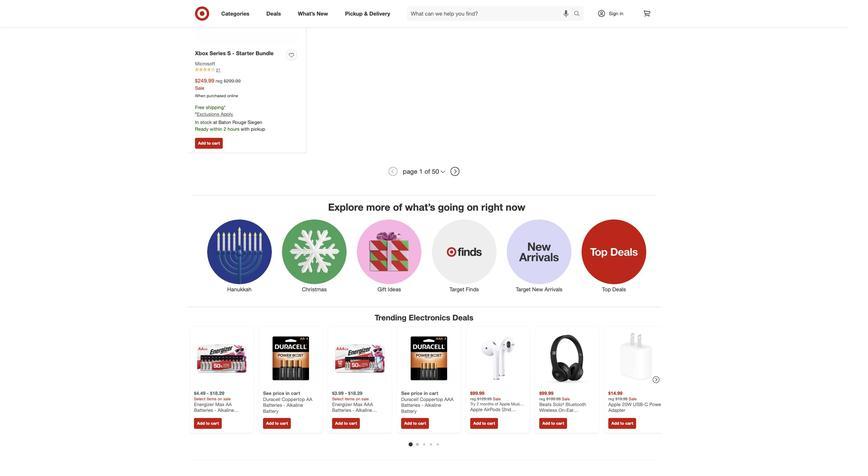 Task type: describe. For each thing, give the bounding box(es) containing it.
apply.
[[221, 111, 234, 117]]

sale for aaa
[[362, 396, 369, 401]]

cart inside "see price in cart duracell coppertop aa batteries - alkaline battery"
[[291, 390, 300, 396]]

max for aa
[[215, 401, 224, 407]]

0 vertical spatial *
[[224, 104, 226, 110]]

rouge
[[233, 119, 246, 125]]

add to cart for see price in cart duracell coppertop aaa batteries - alkaline battery
[[404, 421, 426, 426]]

sale for $299.99
[[195, 85, 204, 91]]

in for see price in cart duracell coppertop aa batteries - alkaline battery
[[286, 390, 290, 396]]

see price in cart duracell coppertop aa batteries - alkaline battery
[[263, 390, 312, 414]]

search button
[[571, 6, 587, 22]]

starter
[[236, 50, 254, 56]]

sale for aa
[[223, 396, 231, 401]]

baton
[[219, 119, 231, 125]]

sign in
[[609, 11, 624, 16]]

xbox series s - starter bundle
[[195, 50, 274, 56]]

coppertop for aa
[[282, 396, 305, 402]]

$199.99
[[547, 396, 561, 401]]

0 vertical spatial deals
[[267, 10, 281, 17]]

microsoft
[[195, 61, 215, 66]]

now
[[506, 201, 526, 213]]

add to cart for see price in cart duracell coppertop aa batteries - alkaline battery
[[266, 421, 288, 426]]

to for $4.49 - $18.29 select items on sale energizer max aa batteries - alkaline battery
[[206, 421, 210, 426]]

target new arrivals link
[[502, 218, 577, 293]]

siegen
[[248, 119, 262, 125]]

$249.99 reg $299.99 sale when purchased online
[[195, 77, 241, 98]]

to for see price in cart duracell coppertop aa batteries - alkaline battery
[[275, 421, 279, 426]]

add to cart down $129.99
[[473, 421, 495, 426]]

s
[[227, 50, 231, 56]]

ear
[[567, 407, 574, 413]]

$14.99
[[609, 390, 623, 396]]

add to cart button for $4.49 - $18.29 select items on sale energizer max aa batteries - alkaline battery
[[194, 418, 222, 429]]

$18.29 for $3.99 - $18.29
[[348, 390, 362, 396]]

exclusions
[[197, 111, 219, 117]]

on-
[[559, 407, 567, 413]]

1
[[419, 167, 423, 175]]

2
[[224, 126, 226, 132]]

add for $14.99 reg $19.99 sale apple 20w usb-c power adapter
[[612, 421, 619, 426]]

purchased
[[207, 93, 226, 98]]

pickup
[[345, 10, 363, 17]]

categories
[[221, 10, 250, 17]]

21 link
[[195, 67, 299, 73]]

christmas
[[302, 286, 327, 293]]

top deals link
[[577, 218, 652, 293]]

ready
[[195, 126, 209, 132]]

- inside the see price in cart duracell coppertop aaa batteries - alkaline battery
[[422, 402, 424, 408]]

$19.99
[[616, 396, 628, 401]]

what's new
[[298, 10, 328, 17]]

add to cart button for $3.99 - $18.29 select items on sale energizer max aaa batteries - alkaline battery
[[332, 418, 360, 429]]

$99.99 reg $129.99 sale
[[470, 390, 501, 401]]

explore
[[328, 201, 364, 213]]

$249.99
[[195, 77, 214, 84]]

stock
[[200, 119, 212, 125]]

page 1 of 50
[[403, 167, 439, 175]]

select for energizer max aaa batteries - alkaline battery
[[332, 396, 344, 401]]

page
[[403, 167, 418, 175]]

2 horizontal spatial in
[[620, 11, 624, 16]]

usb-
[[633, 401, 645, 407]]

finds
[[466, 286, 479, 293]]

online
[[227, 93, 238, 98]]

batteries inside $3.99 - $18.29 select items on sale energizer max aaa batteries - alkaline battery
[[332, 407, 351, 413]]

what's new link
[[292, 6, 337, 21]]

target new arrivals
[[516, 286, 563, 293]]

ideas
[[388, 286, 401, 293]]

reg for $19.99
[[609, 396, 615, 401]]

in
[[195, 119, 199, 125]]

add to cart button for see price in cart duracell coppertop aa batteries - alkaline battery
[[263, 418, 291, 429]]

add down $129.99
[[473, 421, 481, 426]]

sale for $129.99
[[493, 396, 501, 401]]

add to cart for $4.49 - $18.29 select items on sale energizer max aa batteries - alkaline battery
[[197, 421, 219, 426]]

headphones
[[540, 413, 567, 419]]

electronics
[[409, 313, 451, 322]]

gift
[[378, 286, 387, 293]]

apple
[[609, 401, 621, 407]]

to down ready
[[207, 141, 211, 146]]

to for $99.99 reg $199.99 sale beats solo³ bluetooth wireless on-ear headphones
[[551, 421, 555, 426]]

microsoft link
[[195, 60, 215, 67]]

on for $3.99 - $18.29 select items on sale energizer max aaa batteries - alkaline battery
[[356, 396, 360, 401]]

target for target new arrivals
[[516, 286, 531, 293]]

What can we help you find? suggestions appear below search field
[[407, 6, 576, 21]]

price for see price in cart duracell coppertop aaa batteries - alkaline battery
[[411, 390, 423, 396]]

cart inside the see price in cart duracell coppertop aaa batteries - alkaline battery
[[429, 390, 438, 396]]

duracell for duracell coppertop aaa batteries - alkaline battery
[[401, 396, 419, 402]]

xbox series s - starter bundle link
[[195, 49, 274, 57]]

add for see price in cart duracell coppertop aaa batteries - alkaline battery
[[404, 421, 412, 426]]

$99.99 reg $199.99 sale beats solo³ bluetooth wireless on-ear headphones
[[540, 390, 586, 419]]

add to cart button for $14.99 reg $19.99 sale apple 20w usb-c power adapter
[[609, 418, 637, 429]]

to for see price in cart duracell coppertop aaa batteries - alkaline battery
[[413, 421, 417, 426]]

reg for $299.99
[[216, 78, 223, 84]]

search
[[571, 11, 587, 17]]

top
[[603, 286, 611, 293]]

arrivals
[[545, 286, 563, 293]]

sign in link
[[592, 6, 634, 21]]

21
[[216, 67, 221, 72]]

sign
[[609, 11, 619, 16]]

see price in cart duracell coppertop aaa batteries - alkaline battery
[[401, 390, 454, 414]]

bluetooth
[[566, 401, 586, 407]]

adapter
[[609, 407, 626, 413]]

series
[[210, 50, 226, 56]]

christmas link
[[277, 218, 352, 293]]

what's
[[298, 10, 315, 17]]



Task type: locate. For each thing, give the bounding box(es) containing it.
1 horizontal spatial see
[[401, 390, 410, 396]]

add to cart button down $4.49 at the left bottom of the page
[[194, 418, 222, 429]]

batteries
[[263, 402, 282, 408], [401, 402, 420, 408], [194, 407, 213, 413], [332, 407, 351, 413]]

1 horizontal spatial $99.99
[[540, 390, 554, 396]]

battery
[[263, 408, 279, 414], [401, 408, 417, 414], [194, 413, 209, 419], [332, 413, 348, 419]]

- inside "see price in cart duracell coppertop aa batteries - alkaline battery"
[[283, 402, 285, 408]]

battery inside "see price in cart duracell coppertop aa batteries - alkaline battery"
[[263, 408, 279, 414]]

apple airpods (2nd generation) with charging case image
[[470, 331, 526, 386], [470, 331, 526, 386]]

2 duracell from the left
[[401, 396, 419, 402]]

add to cart button down within
[[195, 138, 223, 149]]

add to cart button down 'adapter'
[[609, 418, 637, 429]]

2 target from the left
[[516, 286, 531, 293]]

pickup
[[251, 126, 265, 132]]

1 horizontal spatial price
[[411, 390, 423, 396]]

add down "see price in cart duracell coppertop aa batteries - alkaline battery" at bottom
[[266, 421, 274, 426]]

sale
[[223, 396, 231, 401], [362, 396, 369, 401]]

to down $129.99
[[482, 421, 486, 426]]

wireless
[[540, 407, 557, 413]]

$4.49
[[194, 390, 206, 396]]

select for energizer max aa batteries - alkaline battery
[[194, 396, 205, 401]]

alkaline
[[287, 402, 303, 408], [425, 402, 441, 408], [218, 407, 234, 413], [356, 407, 372, 413]]

reg inside '$249.99 reg $299.99 sale when purchased online'
[[216, 78, 223, 84]]

hanukkah link
[[202, 218, 277, 293]]

within
[[210, 126, 222, 132]]

new left arrivals
[[533, 286, 543, 293]]

sale inside $99.99 reg $129.99 sale
[[493, 396, 501, 401]]

add down ready
[[198, 141, 206, 146]]

1 horizontal spatial new
[[533, 286, 543, 293]]

0 horizontal spatial deals
[[267, 10, 281, 17]]

1 see from the left
[[263, 390, 272, 396]]

1 items from the left
[[207, 396, 217, 401]]

hours
[[228, 126, 240, 132]]

with
[[241, 126, 250, 132]]

coppertop inside "see price in cart duracell coppertop aa batteries - alkaline battery"
[[282, 396, 305, 402]]

max for aaa
[[353, 401, 363, 407]]

2 items from the left
[[345, 396, 355, 401]]

add to cart button for $99.99 reg $199.99 sale beats solo³ bluetooth wireless on-ear headphones
[[540, 418, 567, 429]]

energizer inside $3.99 - $18.29 select items on sale energizer max aaa batteries - alkaline battery
[[332, 401, 352, 407]]

1 horizontal spatial aa
[[306, 396, 312, 402]]

reg inside $99.99 reg $129.99 sale
[[470, 396, 476, 401]]

explore more of what's going on right now
[[328, 201, 526, 213]]

reg down $14.99
[[609, 396, 615, 401]]

target for target finds
[[450, 286, 465, 293]]

trending electronics deals
[[375, 313, 474, 322]]

see inside the see price in cart duracell coppertop aaa batteries - alkaline battery
[[401, 390, 410, 396]]

price for see price in cart duracell coppertop aa batteries - alkaline battery
[[273, 390, 284, 396]]

$99.99 up $129.99
[[470, 390, 485, 396]]

select down $3.99
[[332, 396, 344, 401]]

trending
[[375, 313, 407, 322]]

aaa inside $3.99 - $18.29 select items on sale energizer max aaa batteries - alkaline battery
[[364, 401, 373, 407]]

add to cart button down $3.99
[[332, 418, 360, 429]]

shipping
[[206, 104, 224, 110]]

categories link
[[216, 6, 258, 21]]

add to cart button down $129.99
[[470, 418, 498, 429]]

0 horizontal spatial coppertop
[[282, 396, 305, 402]]

see
[[263, 390, 272, 396], [401, 390, 410, 396]]

add down 'adapter'
[[612, 421, 619, 426]]

energizer
[[194, 401, 214, 407], [332, 401, 352, 407]]

0 horizontal spatial max
[[215, 401, 224, 407]]

aaa inside the see price in cart duracell coppertop aaa batteries - alkaline battery
[[444, 396, 454, 402]]

items
[[207, 396, 217, 401], [345, 396, 355, 401]]

1 energizer from the left
[[194, 401, 214, 407]]

add for see price in cart duracell coppertop aa batteries - alkaline battery
[[266, 421, 274, 426]]

coppertop inside the see price in cart duracell coppertop aaa batteries - alkaline battery
[[420, 396, 443, 402]]

of
[[425, 167, 430, 175], [393, 201, 403, 213]]

price inside the see price in cart duracell coppertop aaa batteries - alkaline battery
[[411, 390, 423, 396]]

max inside $4.49 - $18.29 select items on sale energizer max aa batteries - alkaline battery
[[215, 401, 224, 407]]

0 horizontal spatial items
[[207, 396, 217, 401]]

* up apply.
[[224, 104, 226, 110]]

1 horizontal spatial max
[[353, 401, 363, 407]]

add to cart down $3.99 - $18.29 select items on sale energizer max aaa batteries - alkaline battery
[[335, 421, 357, 426]]

beats
[[540, 401, 552, 407]]

$18.29 inside $4.49 - $18.29 select items on sale energizer max aa batteries - alkaline battery
[[210, 390, 224, 396]]

sale inside $4.49 - $18.29 select items on sale energizer max aa batteries - alkaline battery
[[223, 396, 231, 401]]

0 horizontal spatial see
[[263, 390, 272, 396]]

see for see price in cart duracell coppertop aaa batteries - alkaline battery
[[401, 390, 410, 396]]

in inside "see price in cart duracell coppertop aa batteries - alkaline battery"
[[286, 390, 290, 396]]

1 horizontal spatial deals
[[453, 313, 474, 322]]

reg inside the $99.99 reg $199.99 sale beats solo³ bluetooth wireless on-ear headphones
[[540, 396, 545, 401]]

solo³
[[553, 401, 564, 407]]

&
[[364, 10, 368, 17]]

beats solo³ bluetooth wireless on-ear headphones image
[[540, 331, 595, 386], [540, 331, 595, 386]]

new right what's
[[317, 10, 328, 17]]

$18.29
[[210, 390, 224, 396], [348, 390, 362, 396]]

what's
[[405, 201, 435, 213]]

items for $3.99
[[345, 396, 355, 401]]

energizer for $4.49
[[194, 401, 214, 407]]

0 horizontal spatial of
[[393, 201, 403, 213]]

2 horizontal spatial on
[[467, 201, 479, 213]]

deals right top
[[613, 286, 626, 293]]

reg left the "$199.99"
[[540, 396, 545, 401]]

$299.99
[[224, 78, 241, 84]]

0 horizontal spatial select
[[194, 396, 205, 401]]

sale up when
[[195, 85, 204, 91]]

alkaline inside "see price in cart duracell coppertop aa batteries - alkaline battery"
[[287, 402, 303, 408]]

in
[[620, 11, 624, 16], [286, 390, 290, 396], [424, 390, 428, 396]]

select
[[194, 396, 205, 401], [332, 396, 344, 401]]

to for $3.99 - $18.29 select items on sale energizer max aaa batteries - alkaline battery
[[344, 421, 348, 426]]

1 horizontal spatial coppertop
[[420, 396, 443, 402]]

1 sale from the left
[[223, 396, 231, 401]]

xbox
[[195, 50, 208, 56]]

items inside $4.49 - $18.29 select items on sale energizer max aa batteries - alkaline battery
[[207, 396, 217, 401]]

1 horizontal spatial select
[[332, 396, 344, 401]]

0 horizontal spatial $18.29
[[210, 390, 224, 396]]

on inside $3.99 - $18.29 select items on sale energizer max aaa batteries - alkaline battery
[[356, 396, 360, 401]]

reg for $199.99
[[540, 396, 545, 401]]

*
[[224, 104, 226, 110], [195, 111, 197, 117]]

see for see price in cart duracell coppertop aa batteries - alkaline battery
[[263, 390, 272, 396]]

$14.99 reg $19.99 sale apple 20w usb-c power adapter
[[609, 390, 663, 413]]

sale inside the $99.99 reg $199.99 sale beats solo³ bluetooth wireless on-ear headphones
[[562, 396, 570, 401]]

to down 'adapter'
[[621, 421, 624, 426]]

0 horizontal spatial sale
[[223, 396, 231, 401]]

on inside $4.49 - $18.29 select items on sale energizer max aa batteries - alkaline battery
[[218, 396, 222, 401]]

hanukkah
[[227, 286, 252, 293]]

0 horizontal spatial energizer
[[194, 401, 214, 407]]

going
[[438, 201, 464, 213]]

2 coppertop from the left
[[420, 396, 443, 402]]

0 horizontal spatial new
[[317, 10, 328, 17]]

1 horizontal spatial of
[[425, 167, 430, 175]]

0 vertical spatial of
[[425, 167, 430, 175]]

sale inside '$249.99 reg $299.99 sale when purchased online'
[[195, 85, 204, 91]]

target
[[450, 286, 465, 293], [516, 286, 531, 293]]

of inside dropdown button
[[425, 167, 430, 175]]

see inside "see price in cart duracell coppertop aa batteries - alkaline battery"
[[263, 390, 272, 396]]

0 horizontal spatial aa
[[226, 401, 232, 407]]

deals down "target finds"
[[453, 313, 474, 322]]

to
[[207, 141, 211, 146], [206, 421, 210, 426], [275, 421, 279, 426], [344, 421, 348, 426], [413, 421, 417, 426], [482, 421, 486, 426], [551, 421, 555, 426], [621, 421, 624, 426]]

$99.99 inside the $99.99 reg $199.99 sale beats solo³ bluetooth wireless on-ear headphones
[[540, 390, 554, 396]]

energizer max aa batteries - alkaline battery image
[[194, 331, 250, 386], [194, 331, 250, 386]]

0 horizontal spatial duracell
[[263, 396, 280, 402]]

duracell for duracell coppertop aa batteries - alkaline battery
[[263, 396, 280, 402]]

power
[[650, 401, 663, 407]]

0 horizontal spatial target
[[450, 286, 465, 293]]

0 horizontal spatial aaa
[[364, 401, 373, 407]]

battery inside the see price in cart duracell coppertop aaa batteries - alkaline battery
[[401, 408, 417, 414]]

1 horizontal spatial *
[[224, 104, 226, 110]]

energizer inside $4.49 - $18.29 select items on sale energizer max aa batteries - alkaline battery
[[194, 401, 214, 407]]

$3.99 - $18.29 select items on sale energizer max aaa batteries - alkaline battery
[[332, 390, 373, 419]]

1 vertical spatial *
[[195, 111, 197, 117]]

reg down 21
[[216, 78, 223, 84]]

duracell
[[263, 396, 280, 402], [401, 396, 419, 402]]

add to cart down within
[[198, 141, 220, 146]]

exclusions apply. link
[[197, 111, 234, 117]]

target finds
[[450, 286, 479, 293]]

1 horizontal spatial sale
[[362, 396, 369, 401]]

1 horizontal spatial energizer
[[332, 401, 352, 407]]

1 horizontal spatial items
[[345, 396, 355, 401]]

on
[[467, 201, 479, 213], [218, 396, 222, 401], [356, 396, 360, 401]]

energizer down $3.99
[[332, 401, 352, 407]]

add down $3.99 - $18.29 select items on sale energizer max aaa batteries - alkaline battery
[[335, 421, 343, 426]]

2 $18.29 from the left
[[348, 390, 362, 396]]

1 $99.99 from the left
[[470, 390, 485, 396]]

of for more
[[393, 201, 403, 213]]

2 $99.99 from the left
[[540, 390, 554, 396]]

1 target from the left
[[450, 286, 465, 293]]

target left finds
[[450, 286, 465, 293]]

alkaline inside the see price in cart duracell coppertop aaa batteries - alkaline battery
[[425, 402, 441, 408]]

select inside $4.49 - $18.29 select items on sale energizer max aa batteries - alkaline battery
[[194, 396, 205, 401]]

add for $3.99 - $18.29 select items on sale energizer max aaa batteries - alkaline battery
[[335, 421, 343, 426]]

add to cart button down "see price in cart duracell coppertop aa batteries - alkaline battery" at bottom
[[263, 418, 291, 429]]

aa
[[306, 396, 312, 402], [226, 401, 232, 407]]

add to cart down 'adapter'
[[612, 421, 633, 426]]

new for target
[[533, 286, 543, 293]]

add to cart button for see price in cart duracell coppertop aaa batteries - alkaline battery
[[401, 418, 429, 429]]

1 horizontal spatial target
[[516, 286, 531, 293]]

2 horizontal spatial deals
[[613, 286, 626, 293]]

0 horizontal spatial price
[[273, 390, 284, 396]]

select inside $3.99 - $18.29 select items on sale energizer max aaa batteries - alkaline battery
[[332, 396, 344, 401]]

add to cart for $3.99 - $18.29 select items on sale energizer max aaa batteries - alkaline battery
[[335, 421, 357, 426]]

add down the headphones
[[543, 421, 550, 426]]

sale right $19.99
[[629, 396, 637, 401]]

add to cart down the see price in cart duracell coppertop aaa batteries - alkaline battery
[[404, 421, 426, 426]]

duracell inside "see price in cart duracell coppertop aa batteries - alkaline battery"
[[263, 396, 280, 402]]

2 vertical spatial deals
[[453, 313, 474, 322]]

1 duracell from the left
[[263, 396, 280, 402]]

1 $18.29 from the left
[[210, 390, 224, 396]]

add to cart button down the see price in cart duracell coppertop aaa batteries - alkaline battery
[[401, 418, 429, 429]]

to down $3.99 - $18.29 select items on sale energizer max aaa batteries - alkaline battery
[[344, 421, 348, 426]]

to down "see price in cart duracell coppertop aa batteries - alkaline battery" at bottom
[[275, 421, 279, 426]]

0 horizontal spatial $99.99
[[470, 390, 485, 396]]

xbox series s - starter bundle image
[[195, 0, 299, 45], [195, 0, 299, 45]]

sale for $19.99
[[629, 396, 637, 401]]

sale up on-
[[562, 396, 570, 401]]

gift ideas
[[378, 286, 401, 293]]

battery inside $3.99 - $18.29 select items on sale energizer max aaa batteries - alkaline battery
[[332, 413, 348, 419]]

cart
[[212, 141, 220, 146], [291, 390, 300, 396], [429, 390, 438, 396], [211, 421, 219, 426], [280, 421, 288, 426], [349, 421, 357, 426], [418, 421, 426, 426], [487, 421, 495, 426], [556, 421, 564, 426], [626, 421, 633, 426]]

when
[[195, 93, 206, 98]]

deals inside 'link'
[[613, 286, 626, 293]]

on for $4.49 - $18.29 select items on sale energizer max aa batteries - alkaline battery
[[218, 396, 222, 401]]

aa inside "see price in cart duracell coppertop aa batteries - alkaline battery"
[[306, 396, 312, 402]]

1 select from the left
[[194, 396, 205, 401]]

battery inside $4.49 - $18.29 select items on sale energizer max aa batteries - alkaline battery
[[194, 413, 209, 419]]

energizer down $4.49 at the left bottom of the page
[[194, 401, 214, 407]]

alkaline inside $3.99 - $18.29 select items on sale energizer max aaa batteries - alkaline battery
[[356, 407, 372, 413]]

reg for $129.99
[[470, 396, 476, 401]]

on for explore more of what's going on right now
[[467, 201, 479, 213]]

$18.29 for $4.49 - $18.29
[[210, 390, 224, 396]]

add to cart down $4.49 - $18.29 select items on sale energizer max aa batteries - alkaline battery
[[197, 421, 219, 426]]

to down the see price in cart duracell coppertop aaa batteries - alkaline battery
[[413, 421, 417, 426]]

$99.99 for $99.99 reg $199.99 sale beats solo³ bluetooth wireless on-ear headphones
[[540, 390, 554, 396]]

apple 20w usb-c power adapter image
[[609, 331, 664, 386], [609, 331, 664, 386]]

* down "free"
[[195, 111, 197, 117]]

1 vertical spatial of
[[393, 201, 403, 213]]

deals link
[[261, 6, 290, 21]]

to down the headphones
[[551, 421, 555, 426]]

2 price from the left
[[411, 390, 423, 396]]

add to cart button
[[195, 138, 223, 149], [194, 418, 222, 429], [263, 418, 291, 429], [332, 418, 360, 429], [401, 418, 429, 429], [470, 418, 498, 429], [540, 418, 567, 429], [609, 418, 637, 429]]

0 vertical spatial new
[[317, 10, 328, 17]]

aa inside $4.49 - $18.29 select items on sale energizer max aa batteries - alkaline battery
[[226, 401, 232, 407]]

sale right $129.99
[[493, 396, 501, 401]]

at
[[213, 119, 217, 125]]

add to cart for $99.99 reg $199.99 sale beats solo³ bluetooth wireless on-ear headphones
[[543, 421, 564, 426]]

duracell coppertop aaa batteries - alkaline battery image
[[401, 331, 457, 386], [401, 331, 457, 386]]

add for $4.49 - $18.29 select items on sale energizer max aa batteries - alkaline battery
[[197, 421, 205, 426]]

top deals
[[603, 286, 626, 293]]

1 vertical spatial deals
[[613, 286, 626, 293]]

price inside "see price in cart duracell coppertop aa batteries - alkaline battery"
[[273, 390, 284, 396]]

reg
[[216, 78, 223, 84], [470, 396, 476, 401], [540, 396, 545, 401], [609, 396, 615, 401]]

new for what's
[[317, 10, 328, 17]]

$3.99
[[332, 390, 344, 396]]

sale for $199.99
[[562, 396, 570, 401]]

to for $14.99 reg $19.99 sale apple 20w usb-c power adapter
[[621, 421, 624, 426]]

deals left what's
[[267, 10, 281, 17]]

of for 1
[[425, 167, 430, 175]]

in inside the see price in cart duracell coppertop aaa batteries - alkaline battery
[[424, 390, 428, 396]]

free
[[195, 104, 205, 110]]

0 horizontal spatial on
[[218, 396, 222, 401]]

$99.99
[[470, 390, 485, 396], [540, 390, 554, 396]]

duracell inside the see price in cart duracell coppertop aaa batteries - alkaline battery
[[401, 396, 419, 402]]

sale inside $3.99 - $18.29 select items on sale energizer max aaa batteries - alkaline battery
[[362, 396, 369, 401]]

1 horizontal spatial $18.29
[[348, 390, 362, 396]]

2 max from the left
[[353, 401, 363, 407]]

-
[[232, 50, 235, 56], [207, 390, 209, 396], [345, 390, 347, 396], [283, 402, 285, 408], [422, 402, 424, 408], [214, 407, 216, 413], [353, 407, 354, 413]]

add to cart button down wireless
[[540, 418, 567, 429]]

select down $4.49 at the left bottom of the page
[[194, 396, 205, 401]]

20w
[[622, 401, 632, 407]]

gift ideas link
[[352, 218, 427, 293]]

batteries inside the see price in cart duracell coppertop aaa batteries - alkaline battery
[[401, 402, 420, 408]]

1 horizontal spatial duracell
[[401, 396, 419, 402]]

right
[[482, 201, 503, 213]]

$99.99 inside $99.99 reg $129.99 sale
[[470, 390, 485, 396]]

reg left $129.99
[[470, 396, 476, 401]]

pickup & delivery
[[345, 10, 390, 17]]

batteries inside $4.49 - $18.29 select items on sale energizer max aa batteries - alkaline battery
[[194, 407, 213, 413]]

$129.99
[[477, 396, 492, 401]]

$99.99 for $99.99 reg $129.99 sale
[[470, 390, 485, 396]]

2 sale from the left
[[362, 396, 369, 401]]

of right the "1"
[[425, 167, 430, 175]]

$18.29 inside $3.99 - $18.29 select items on sale energizer max aaa batteries - alkaline battery
[[348, 390, 362, 396]]

$99.99 up the "$199.99"
[[540, 390, 554, 396]]

1 price from the left
[[273, 390, 284, 396]]

add down $4.49 - $18.29 select items on sale energizer max aa batteries - alkaline battery
[[197, 421, 205, 426]]

coppertop for aaa
[[420, 396, 443, 402]]

to down $4.49 - $18.29 select items on sale energizer max aa batteries - alkaline battery
[[206, 421, 210, 426]]

page 1 of 50 button
[[400, 164, 449, 179]]

in for see price in cart duracell coppertop aaa batteries - alkaline battery
[[424, 390, 428, 396]]

$18.29 right $4.49 at the left bottom of the page
[[210, 390, 224, 396]]

max inside $3.99 - $18.29 select items on sale energizer max aaa batteries - alkaline battery
[[353, 401, 363, 407]]

2 select from the left
[[332, 396, 344, 401]]

reg inside $14.99 reg $19.99 sale apple 20w usb-c power adapter
[[609, 396, 615, 401]]

target left arrivals
[[516, 286, 531, 293]]

duracell coppertop aa batteries - alkaline battery image
[[263, 331, 319, 386], [263, 331, 319, 386]]

energizer for $3.99
[[332, 401, 352, 407]]

2 see from the left
[[401, 390, 410, 396]]

sale
[[195, 85, 204, 91], [493, 396, 501, 401], [562, 396, 570, 401], [629, 396, 637, 401]]

bundle
[[256, 50, 274, 56]]

1 coppertop from the left
[[282, 396, 305, 402]]

1 vertical spatial new
[[533, 286, 543, 293]]

energizer max aaa batteries - alkaline battery image
[[332, 331, 388, 386], [332, 331, 388, 386]]

0 horizontal spatial *
[[195, 111, 197, 117]]

1 max from the left
[[215, 401, 224, 407]]

items for $4.49
[[207, 396, 217, 401]]

1 horizontal spatial aaa
[[444, 396, 454, 402]]

c
[[645, 401, 648, 407]]

add to cart
[[198, 141, 220, 146], [197, 421, 219, 426], [266, 421, 288, 426], [335, 421, 357, 426], [404, 421, 426, 426], [473, 421, 495, 426], [543, 421, 564, 426], [612, 421, 633, 426]]

more
[[366, 201, 391, 213]]

batteries inside "see price in cart duracell coppertop aa batteries - alkaline battery"
[[263, 402, 282, 408]]

$18.29 right $3.99
[[348, 390, 362, 396]]

$4.49 - $18.29 select items on sale energizer max aa batteries - alkaline battery
[[194, 390, 234, 419]]

50
[[432, 167, 439, 175]]

add
[[198, 141, 206, 146], [197, 421, 205, 426], [266, 421, 274, 426], [335, 421, 343, 426], [404, 421, 412, 426], [473, 421, 481, 426], [543, 421, 550, 426], [612, 421, 619, 426]]

1 horizontal spatial on
[[356, 396, 360, 401]]

items inside $3.99 - $18.29 select items on sale energizer max aaa batteries - alkaline battery
[[345, 396, 355, 401]]

add to cart down the headphones
[[543, 421, 564, 426]]

add for $99.99 reg $199.99 sale beats solo³ bluetooth wireless on-ear headphones
[[543, 421, 550, 426]]

of right more
[[393, 201, 403, 213]]

1 horizontal spatial in
[[424, 390, 428, 396]]

add down the see price in cart duracell coppertop aaa batteries - alkaline battery
[[404, 421, 412, 426]]

new
[[317, 10, 328, 17], [533, 286, 543, 293]]

sale inside $14.99 reg $19.99 sale apple 20w usb-c power adapter
[[629, 396, 637, 401]]

free shipping * * exclusions apply. in stock at  baton rouge siegen ready within 2 hours with pickup
[[195, 104, 265, 132]]

2 energizer from the left
[[332, 401, 352, 407]]

add to cart for $14.99 reg $19.99 sale apple 20w usb-c power adapter
[[612, 421, 633, 426]]

0 horizontal spatial in
[[286, 390, 290, 396]]

add to cart down "see price in cart duracell coppertop aa batteries - alkaline battery" at bottom
[[266, 421, 288, 426]]

alkaline inside $4.49 - $18.29 select items on sale energizer max aa batteries - alkaline battery
[[218, 407, 234, 413]]



Task type: vqa. For each thing, say whether or not it's contained in the screenshot.
What's New at top left
yes



